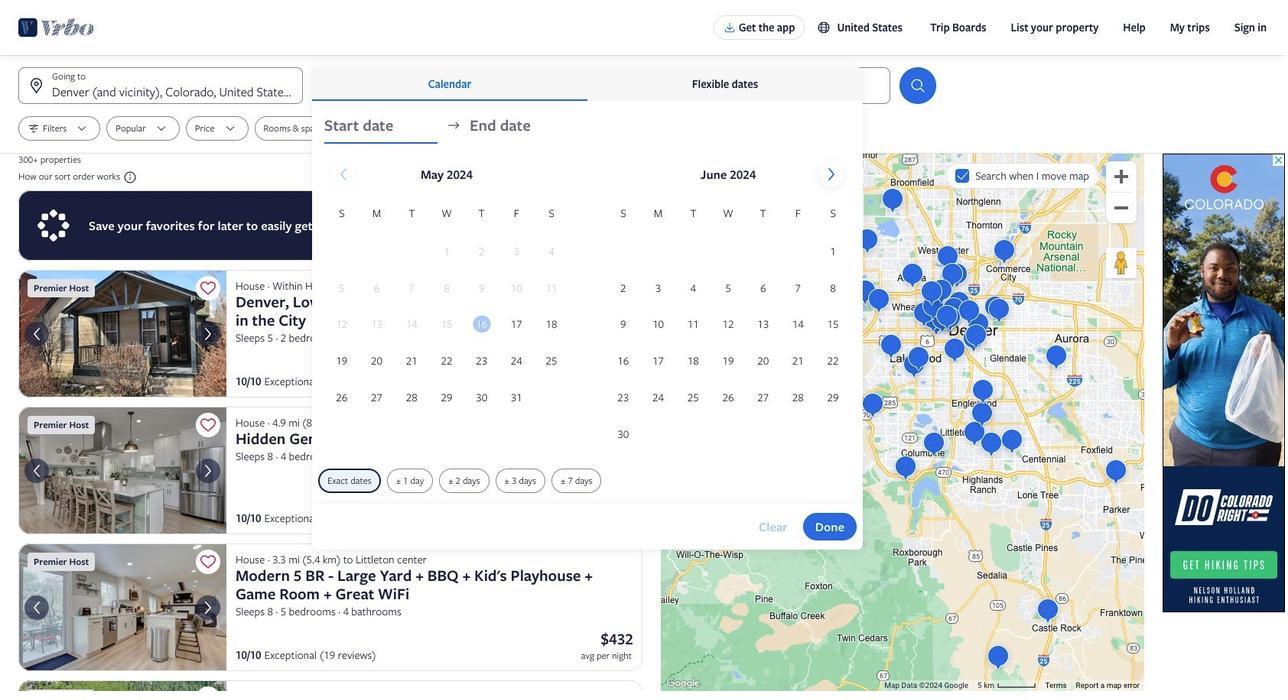 Task type: describe. For each thing, give the bounding box(es) containing it.
may 2024 element
[[324, 205, 569, 417]]

june 2024 element
[[606, 205, 851, 453]]

google image
[[665, 676, 701, 692]]

show previous image for modern 5 br - large yard + bbq + kid's playhouse + game room + great wifi image
[[28, 599, 46, 617]]

small image
[[817, 21, 831, 34]]

kitchen, living room, back patio door image
[[18, 544, 226, 672]]

search image
[[909, 77, 927, 95]]



Task type: locate. For each thing, give the bounding box(es) containing it.
show previous image for hidden gem - ideal 4 bedroom centennial house image
[[28, 462, 46, 480]]

show next image for modern 5 br - large yard + bbq + kid's playhouse + game room + great wifi image
[[199, 599, 217, 617]]

vrbo logo image
[[18, 15, 94, 40]]

small image
[[120, 171, 137, 184]]

front of the house image
[[18, 270, 226, 398]]

show next image for denver, lower highland-lohi, downtown, "farmhouse" in the city image
[[199, 325, 217, 343]]

exterior image
[[18, 681, 226, 692]]

application
[[324, 156, 851, 453]]

map region
[[661, 154, 1145, 692]]

next month image
[[823, 165, 841, 184]]

previous month image
[[334, 165, 352, 184]]

directional image
[[447, 119, 461, 132]]

show previous image for denver, lower highland-lohi, downtown, "farmhouse" in the city image
[[28, 325, 46, 343]]

tab list
[[312, 67, 863, 101]]

stainless lg refridgerator image
[[18, 407, 226, 535]]

download the app button image
[[724, 21, 736, 34]]

today element
[[473, 316, 491, 333]]

show next image for hidden gem - ideal 4 bedroom centennial house image
[[199, 462, 217, 480]]



Task type: vqa. For each thing, say whether or not it's contained in the screenshot.
DIRECTIONAL icon
yes



